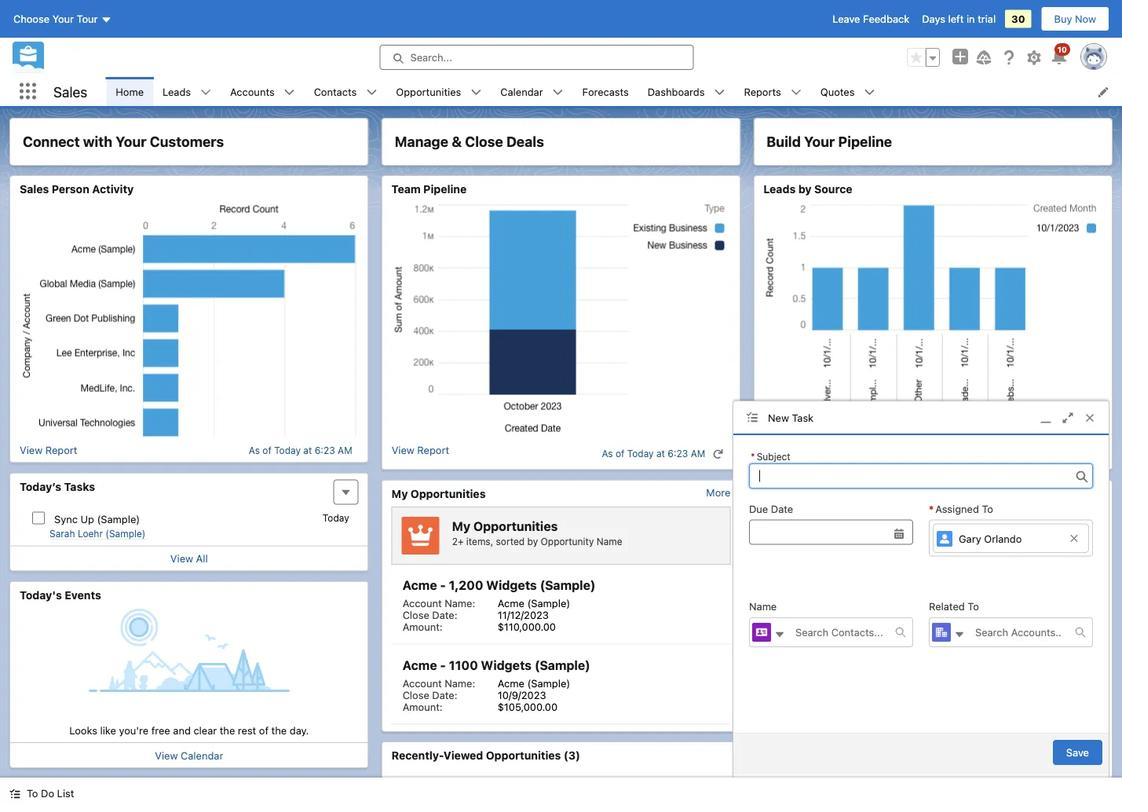 Task type: locate. For each thing, give the bounding box(es) containing it.
to right related
[[968, 601, 980, 613]]

None text field
[[750, 520, 914, 545]]

more link
[[707, 487, 731, 499], [1079, 487, 1103, 499]]

2 date: from the top
[[432, 689, 458, 701]]

info@salesforce.com
[[870, 597, 969, 609]]

text default image left accounts link at the left of page
[[200, 87, 211, 98]]

1 - from the top
[[440, 578, 446, 593]]

1 vertical spatial to
[[968, 601, 980, 613]]

2 lead from the top
[[775, 644, 798, 656]]

2 horizontal spatial by
[[900, 536, 910, 547]]

sales for sales person activity
[[20, 183, 49, 196]]

calendar inside list item
[[501, 86, 543, 97]]

universal
[[870, 724, 914, 736]]

with
[[83, 133, 112, 150]]

1 horizontal spatial items,
[[839, 536, 866, 547]]

lead for lead status:
[[775, 632, 798, 644]]

leads list item
[[153, 77, 221, 106]]

1 vertical spatial close date:
[[403, 689, 458, 701]]

by left source
[[799, 183, 812, 196]]

save
[[1067, 747, 1090, 759]]

view all
[[170, 553, 208, 565]]

sorted inside my leads 2+ items, sorted by name
[[868, 536, 897, 547]]

reports list item
[[735, 77, 811, 106]]

sales
[[53, 83, 87, 100], [20, 183, 49, 196]]

new for new task
[[768, 412, 790, 424]]

0 vertical spatial close date:
[[403, 609, 458, 621]]

buy now
[[1055, 13, 1097, 25]]

1 vertical spatial sales
[[20, 183, 49, 196]]

2+ inside my opportunities 2+ items, sorted by opportunity name
[[452, 536, 464, 547]]

view report up today's
[[20, 444, 77, 456]]

1 close date: from the top
[[403, 609, 458, 621]]

1 vertical spatial new
[[870, 632, 891, 644]]

0 horizontal spatial 2+
[[452, 536, 464, 547]]

at
[[304, 445, 312, 456], [657, 448, 665, 459], [1029, 448, 1038, 459]]

gary orlando link
[[933, 524, 1090, 553]]

dashboards list item
[[639, 77, 735, 106]]

clear
[[194, 724, 217, 736]]

1 the from the left
[[220, 724, 235, 736]]

quotes list item
[[811, 77, 885, 106]]

due date
[[750, 503, 794, 515]]

acme (sample) for 1100
[[498, 677, 571, 689]]

name up contacts icon
[[750, 601, 777, 613]]

by up info@salesforce.com link on the bottom of the page
[[900, 536, 910, 547]]

2 horizontal spatial view report link
[[764, 444, 822, 463]]

2 horizontal spatial at
[[1029, 448, 1038, 459]]

1 name: from the top
[[445, 597, 476, 609]]

$105,000.00
[[498, 701, 558, 713]]

1 horizontal spatial more
[[1079, 487, 1103, 499]]

1 2+ from the left
[[452, 536, 464, 547]]

* left assigned
[[929, 503, 934, 515]]

buy now button
[[1041, 6, 1110, 31]]

1 horizontal spatial calendar
[[501, 86, 543, 97]]

new inside dialog
[[768, 412, 790, 424]]

connect with your customers
[[23, 133, 224, 150]]

assigned to
[[936, 503, 994, 515]]

widgets for 1100
[[481, 658, 532, 673]]

am for manage
[[691, 448, 706, 459]]

1 lead from the top
[[775, 632, 798, 644]]

acme
[[403, 578, 437, 593], [498, 597, 525, 609], [403, 658, 437, 673], [498, 677, 525, 689]]

1 amount: from the top
[[403, 621, 443, 632]]

sales for sales
[[53, 83, 87, 100]]

view report link up today's
[[20, 444, 77, 456]]

1 account from the top
[[403, 597, 442, 609]]

2 close date: from the top
[[403, 689, 458, 701]]

the left day.
[[272, 724, 287, 736]]

acme left 1100
[[403, 658, 437, 673]]

1 report from the left
[[45, 444, 77, 456]]

amount: for acme - 1,200 widgets (sample)
[[403, 621, 443, 632]]

text default image inside dashboards list item
[[715, 87, 726, 98]]

my for my opportunities 2+ items, sorted by opportunity name
[[452, 519, 471, 534]]

reports link
[[735, 77, 791, 106]]

your right the build
[[805, 133, 835, 150]]

account for acme - 1,200 widgets (sample)
[[403, 597, 442, 609]]

pipeline right team
[[424, 183, 467, 196]]

account for acme - 1100 widgets (sample)
[[403, 677, 442, 689]]

0 horizontal spatial items,
[[467, 536, 494, 547]]

items, for pipeline
[[839, 536, 866, 547]]

1 vertical spatial widgets
[[481, 658, 532, 673]]

text default image right contacts
[[366, 87, 377, 98]]

more for build your pipeline
[[1079, 487, 1103, 499]]

acme (sample) for 1,200
[[498, 597, 571, 609]]

list
[[106, 77, 1123, 106]]

1 vertical spatial account
[[403, 677, 442, 689]]

1 vertical spatial amount:
[[403, 701, 443, 713]]

1 horizontal spatial 2+
[[824, 536, 836, 547]]

all
[[196, 553, 208, 565]]

text default image inside opportunities list item
[[471, 87, 482, 98]]

items, inside my opportunities 2+ items, sorted by opportunity name
[[467, 536, 494, 547]]

view report link up my opportunities link
[[392, 444, 449, 463]]

name
[[597, 536, 623, 547], [913, 536, 939, 547], [750, 601, 777, 613]]

view down new task in the right of the page
[[764, 444, 787, 456]]

1 vertical spatial acme (sample)
[[498, 677, 571, 689]]

acme down acme - 1100 widgets (sample)
[[498, 677, 525, 689]]

my for my leads
[[764, 487, 780, 500]]

1 horizontal spatial view report
[[392, 444, 449, 456]]

2 horizontal spatial report
[[790, 444, 822, 456]]

as
[[249, 445, 260, 456], [602, 448, 613, 459], [974, 448, 985, 459]]

buy
[[1055, 13, 1073, 25]]

0 horizontal spatial view report
[[20, 444, 77, 456]]

0 vertical spatial widgets
[[487, 578, 537, 593]]

2 view report link from the left
[[392, 444, 449, 463]]

close date: down 1,200
[[403, 609, 458, 621]]

name left gary
[[913, 536, 939, 547]]

1 horizontal spatial more link
[[1079, 487, 1103, 499]]

my opportunities link
[[392, 487, 486, 500]]

your left the tour
[[52, 13, 74, 25]]

your for choose
[[52, 13, 74, 25]]

- left 1,200
[[440, 578, 446, 593]]

by inside my opportunities 2+ items, sorted by opportunity name
[[528, 536, 538, 547]]

text default image up show more my opportunities records element
[[713, 449, 724, 460]]

by
[[799, 183, 812, 196], [528, 536, 538, 547], [900, 536, 910, 547]]

10/9/2023
[[498, 689, 546, 701]]

close date: down 1100
[[403, 689, 458, 701]]

2 horizontal spatial am
[[1063, 448, 1078, 459]]

2 account from the top
[[403, 677, 442, 689]]

report for deals
[[418, 444, 449, 456]]

lead left source:
[[775, 644, 798, 656]]

0 vertical spatial account name:
[[403, 597, 476, 609]]

1 vertical spatial account name:
[[403, 677, 476, 689]]

0 horizontal spatial at
[[304, 445, 312, 456]]

2 horizontal spatial as of today at 6:​23 am
[[974, 448, 1078, 459]]

2 report from the left
[[418, 444, 449, 456]]

viewed
[[444, 749, 483, 762]]

more
[[707, 487, 731, 499], [1079, 487, 1103, 499]]

group
[[907, 48, 940, 67]]

0 horizontal spatial more
[[707, 487, 731, 499]]

opportunities
[[396, 86, 461, 97], [411, 487, 486, 500], [474, 519, 558, 534], [486, 749, 561, 762]]

list
[[57, 788, 74, 799]]

task
[[792, 412, 814, 424]]

0 horizontal spatial new
[[768, 412, 790, 424]]

1 more from the left
[[707, 487, 731, 499]]

report up my opportunities link
[[418, 444, 449, 456]]

1 horizontal spatial the
[[272, 724, 287, 736]]

1 horizontal spatial as
[[602, 448, 613, 459]]

1 account name: from the top
[[403, 597, 476, 609]]

new left task in the right of the page
[[768, 412, 790, 424]]

by left opportunity
[[528, 536, 538, 547]]

today's tasks
[[20, 480, 95, 493]]

leave feedback link
[[833, 13, 910, 25]]

sorted inside my opportunities 2+ items, sorted by opportunity name
[[496, 536, 525, 547]]

1 vertical spatial -
[[440, 658, 446, 673]]

company:
[[775, 621, 823, 632], [775, 724, 823, 736]]

view up my opportunities link
[[392, 444, 415, 456]]

text default image inside leads list item
[[200, 87, 211, 98]]

1 horizontal spatial 6:​23
[[668, 448, 689, 459]]

1 (800) 667-6389
[[870, 609, 956, 621]]

text default image
[[284, 87, 295, 98], [715, 87, 726, 98], [865, 87, 876, 98], [1085, 449, 1096, 460], [1076, 627, 1087, 638], [775, 630, 786, 641]]

6:​23 for build your pipeline
[[1040, 448, 1061, 459]]

in
[[967, 13, 976, 25]]

account name:
[[403, 597, 476, 609], [403, 677, 476, 689]]

0 horizontal spatial more link
[[707, 487, 731, 499]]

my inside my leads 2+ items, sorted by name
[[824, 519, 843, 534]]

close for 1100
[[403, 689, 430, 701]]

1 horizontal spatial at
[[657, 448, 665, 459]]

home
[[116, 86, 144, 97]]

0 horizontal spatial name
[[597, 536, 623, 547]]

2 account name: from the top
[[403, 677, 476, 689]]

view up today's
[[20, 444, 43, 456]]

1 horizontal spatial am
[[691, 448, 706, 459]]

search... button
[[380, 45, 694, 70]]

1 more link from the left
[[707, 487, 731, 499]]

1 vertical spatial *
[[929, 503, 934, 515]]

name inside my leads 2+ items, sorted by name
[[913, 536, 939, 547]]

0 horizontal spatial *
[[751, 451, 756, 462]]

2 horizontal spatial your
[[805, 133, 835, 150]]

1 horizontal spatial name
[[750, 601, 777, 613]]

30
[[1012, 13, 1026, 25]]

text default image left do
[[9, 788, 20, 799]]

2 vertical spatial close
[[403, 689, 430, 701]]

-
[[440, 578, 446, 593], [440, 658, 446, 673]]

- left 1100
[[440, 658, 446, 673]]

date: for 1,200
[[432, 609, 458, 621]]

1 horizontal spatial *
[[929, 503, 934, 515]]

sorted up acme - 1,200 widgets (sample)
[[496, 536, 525, 547]]

my
[[392, 487, 408, 500], [764, 487, 780, 500], [452, 519, 471, 534], [824, 519, 843, 534]]

0 vertical spatial amount:
[[403, 621, 443, 632]]

2 vertical spatial to
[[27, 788, 38, 799]]

* for * subject
[[751, 451, 756, 462]]

view report link down new task in the right of the page
[[764, 444, 822, 463]]

2 items, from the left
[[839, 536, 866, 547]]

at for build your pipeline
[[1029, 448, 1038, 459]]

text default image down search... button
[[553, 87, 564, 98]]

name right opportunity
[[597, 536, 623, 547]]

rest
[[238, 724, 256, 736]]

0 vertical spatial -
[[440, 578, 446, 593]]

1 horizontal spatial sales
[[53, 83, 87, 100]]

your inside choose your tour "popup button"
[[52, 13, 74, 25]]

widgets up 11/12/2023
[[487, 578, 537, 593]]

accounts
[[230, 86, 275, 97]]

acme (sample) up $105,000.00
[[498, 677, 571, 689]]

as for manage & close deals
[[602, 448, 613, 459]]

of
[[263, 445, 272, 456], [616, 448, 625, 459], [988, 448, 997, 459], [259, 724, 269, 736]]

1 items, from the left
[[467, 536, 494, 547]]

contacts list item
[[305, 77, 387, 106]]

1 view report link from the left
[[20, 444, 77, 456]]

lee enterprise, inc
[[870, 621, 959, 632]]

*
[[751, 451, 756, 462], [929, 503, 934, 515]]

0 horizontal spatial to
[[27, 788, 38, 799]]

2 horizontal spatial as
[[974, 448, 985, 459]]

1 view report from the left
[[20, 444, 77, 456]]

1 horizontal spatial by
[[799, 183, 812, 196]]

your
[[52, 13, 74, 25], [116, 133, 147, 150], [805, 133, 835, 150]]

1 horizontal spatial new
[[870, 632, 891, 644]]

name:
[[445, 597, 476, 609], [445, 677, 476, 689]]

6:​23
[[315, 445, 335, 456], [668, 448, 689, 459], [1040, 448, 1061, 459]]

0 vertical spatial company:
[[775, 621, 823, 632]]

0 horizontal spatial report
[[45, 444, 77, 456]]

2 acme (sample) from the top
[[498, 677, 571, 689]]

1 vertical spatial close
[[403, 609, 430, 621]]

calendar down clear
[[181, 750, 223, 761]]

dashboards
[[648, 86, 705, 97]]

view report down new task in the right of the page
[[764, 444, 822, 456]]

acme (sample) up $110,000.00
[[498, 597, 571, 609]]

text default image right reports
[[791, 87, 802, 98]]

text default image inside contacts list item
[[366, 87, 377, 98]]

1 vertical spatial calendar
[[181, 750, 223, 761]]

3 view report link from the left
[[764, 444, 822, 463]]

view report link for customers
[[20, 444, 77, 456]]

events
[[65, 588, 101, 601]]

text default image inside calendar list item
[[553, 87, 564, 98]]

0 horizontal spatial sorted
[[496, 536, 525, 547]]

1 horizontal spatial to
[[968, 601, 980, 613]]

- for 1,200
[[440, 578, 446, 593]]

11/12/2023
[[498, 609, 549, 621]]

text default image right the accounts image
[[955, 630, 966, 641]]

widgets up the "10/9/2023"
[[481, 658, 532, 673]]

forecasts
[[583, 86, 629, 97]]

date: down 1100
[[432, 689, 458, 701]]

report up today's tasks
[[45, 444, 77, 456]]

* left subject
[[751, 451, 756, 462]]

view
[[20, 444, 43, 456], [392, 444, 415, 456], [764, 444, 787, 456], [170, 553, 193, 565], [155, 750, 178, 761]]

contacts image
[[753, 623, 772, 642]]

view report up my opportunities link
[[392, 444, 449, 456]]

to right assigned
[[982, 503, 994, 515]]

source:
[[801, 644, 837, 656]]

due
[[750, 503, 769, 515]]

0 vertical spatial name:
[[445, 597, 476, 609]]

0 horizontal spatial by
[[528, 536, 538, 547]]

up
[[81, 513, 94, 525]]

close date: for 1100
[[403, 689, 458, 701]]

sync
[[54, 513, 78, 525]]

1 company: from the top
[[775, 621, 823, 632]]

source
[[815, 183, 853, 196]]

Name text field
[[786, 618, 896, 647]]

name inside new task dialog
[[750, 601, 777, 613]]

0 vertical spatial acme (sample)
[[498, 597, 571, 609]]

items, inside my leads 2+ items, sorted by name
[[839, 536, 866, 547]]

widgets
[[487, 578, 537, 593], [481, 658, 532, 673]]

6:​23 for manage & close deals
[[668, 448, 689, 459]]

0 horizontal spatial sales
[[20, 183, 49, 196]]

info@salesforce.com link
[[870, 597, 969, 609]]

sorted
[[496, 536, 525, 547], [868, 536, 897, 547]]

0 vertical spatial account
[[403, 597, 442, 609]]

2+ inside my leads 2+ items, sorted by name
[[824, 536, 836, 547]]

1 horizontal spatial sorted
[[868, 536, 897, 547]]

0 vertical spatial date:
[[432, 609, 458, 621]]

am
[[338, 445, 353, 456], [691, 448, 706, 459], [1063, 448, 1078, 459]]

date: down 1,200
[[432, 609, 458, 621]]

2 more from the left
[[1079, 487, 1103, 499]]

1 sorted from the left
[[496, 536, 525, 547]]

view for connect with your customers
[[20, 444, 43, 456]]

acme left 1,200
[[403, 578, 437, 593]]

2 sorted from the left
[[868, 536, 897, 547]]

name: down 1100
[[445, 677, 476, 689]]

3 report from the left
[[790, 444, 822, 456]]

build
[[767, 133, 801, 150]]

2 horizontal spatial view report
[[764, 444, 822, 456]]

1 vertical spatial name:
[[445, 677, 476, 689]]

2 horizontal spatial 6:​23
[[1040, 448, 1061, 459]]

close
[[465, 133, 503, 150], [403, 609, 430, 621], [403, 689, 430, 701]]

0 vertical spatial new
[[768, 412, 790, 424]]

text default image
[[200, 87, 211, 98], [366, 87, 377, 98], [471, 87, 482, 98], [553, 87, 564, 98], [791, 87, 802, 98], [713, 449, 724, 460], [896, 627, 907, 638], [955, 630, 966, 641], [9, 788, 20, 799]]

0 vertical spatial *
[[751, 451, 756, 462]]

0 vertical spatial close
[[465, 133, 503, 150]]

new down 1
[[870, 632, 891, 644]]

(sample) down opportunity
[[540, 578, 596, 593]]

1100
[[449, 658, 478, 673]]

2 name: from the top
[[445, 677, 476, 689]]

choose your tour
[[13, 13, 98, 25]]

None text field
[[750, 464, 1094, 489]]

1 vertical spatial date:
[[432, 689, 458, 701]]

0 horizontal spatial calendar
[[181, 750, 223, 761]]

to inside button
[[27, 788, 38, 799]]

(sample) up sarah loehr (sample) link
[[97, 513, 140, 525]]

2 horizontal spatial name
[[913, 536, 939, 547]]

0 horizontal spatial the
[[220, 724, 235, 736]]

by inside my leads 2+ items, sorted by name
[[900, 536, 910, 547]]

calendar down search... button
[[501, 86, 543, 97]]

1 vertical spatial company:
[[775, 724, 823, 736]]

2 company: from the top
[[775, 724, 823, 736]]

manage & close deals
[[395, 133, 544, 150]]

items,
[[467, 536, 494, 547], [839, 536, 866, 547]]

1 horizontal spatial report
[[418, 444, 449, 456]]

1 vertical spatial pipeline
[[424, 183, 467, 196]]

your right the with
[[116, 133, 147, 150]]

trial
[[978, 13, 996, 25]]

view report for deals
[[392, 444, 449, 456]]

items, for close
[[467, 536, 494, 547]]

am for build
[[1063, 448, 1078, 459]]

account name: down 1,200
[[403, 597, 476, 609]]

2 the from the left
[[272, 724, 287, 736]]

view report link for deals
[[392, 444, 449, 463]]

view calendar link
[[155, 750, 223, 761]]

1 horizontal spatial view report link
[[392, 444, 449, 463]]

0 horizontal spatial your
[[52, 13, 74, 25]]

lead down phone:
[[775, 632, 798, 644]]

text default image left calendar link
[[471, 87, 482, 98]]

pipeline down quotes list item
[[839, 133, 893, 150]]

* for *
[[929, 503, 934, 515]]

0 vertical spatial to
[[982, 503, 994, 515]]

2 more link from the left
[[1079, 487, 1103, 499]]

view report for customers
[[20, 444, 77, 456]]

1 horizontal spatial as of today at 6:​23 am
[[602, 448, 706, 459]]

0 vertical spatial sales
[[53, 83, 87, 100]]

name: down 1,200
[[445, 597, 476, 609]]

sarah loehr (sample) link
[[49, 528, 146, 540]]

my inside my opportunities 2+ items, sorted by opportunity name
[[452, 519, 471, 534]]

(sample) down sync up (sample) link
[[106, 528, 146, 539]]

account name: down 1100
[[403, 677, 476, 689]]

1 horizontal spatial pipeline
[[839, 133, 893, 150]]

more link for build your pipeline
[[1079, 487, 1103, 499]]

text default image inside the to do list button
[[9, 788, 20, 799]]

1 date: from the top
[[432, 609, 458, 621]]

today's
[[20, 588, 62, 601]]

2 2+ from the left
[[824, 536, 836, 547]]

to left do
[[27, 788, 38, 799]]

2 horizontal spatial to
[[982, 503, 994, 515]]

sorted up info@salesforce.com
[[868, 536, 897, 547]]

company: for universal technologies
[[775, 724, 823, 736]]

related
[[929, 601, 965, 613]]

2+ for &
[[452, 536, 464, 547]]

sales up connect
[[53, 83, 87, 100]]

view down free
[[155, 750, 178, 761]]

sales left 'person'
[[20, 183, 49, 196]]

report down task in the right of the page
[[790, 444, 822, 456]]

0 vertical spatial calendar
[[501, 86, 543, 97]]

2 view report from the left
[[392, 444, 449, 456]]

name inside my opportunities 2+ items, sorted by opportunity name
[[597, 536, 623, 547]]

now
[[1076, 13, 1097, 25]]

2 amount: from the top
[[403, 701, 443, 713]]

10
[[1058, 45, 1068, 54]]

2 - from the top
[[440, 658, 446, 673]]

the left rest on the bottom of the page
[[220, 724, 235, 736]]

1 acme (sample) from the top
[[498, 597, 571, 609]]

0 horizontal spatial view report link
[[20, 444, 77, 456]]



Task type: describe. For each thing, give the bounding box(es) containing it.
choose your tour button
[[13, 6, 113, 31]]

feedback
[[864, 13, 910, 25]]

contacts link
[[305, 77, 366, 106]]

accounts list item
[[221, 77, 305, 106]]

(3)
[[564, 749, 580, 762]]

new for new
[[870, 632, 891, 644]]

sync up (sample) link
[[54, 513, 140, 525]]

more for manage & close deals
[[707, 487, 731, 499]]

status:
[[801, 632, 834, 644]]

as of today at 6:​23 am for manage & close deals
[[602, 448, 706, 459]]

leave
[[833, 13, 861, 25]]

connect
[[23, 133, 80, 150]]

view calendar
[[155, 750, 223, 761]]

email:
[[775, 597, 803, 609]]

accounts image
[[933, 623, 951, 642]]

view for manage & close deals
[[392, 444, 415, 456]]

acme - 1,200 widgets (sample)
[[403, 578, 596, 593]]

1 horizontal spatial your
[[116, 133, 147, 150]]

my leads 2+ items, sorted by name
[[824, 519, 939, 547]]

to for related to
[[968, 601, 980, 613]]

website
[[870, 644, 908, 656]]

close for 1,200
[[403, 609, 430, 621]]

acme - 1100 widgets (sample)
[[403, 658, 591, 673]]

leave feedback
[[833, 13, 910, 25]]

at for manage & close deals
[[657, 448, 665, 459]]

my for my opportunities
[[392, 487, 408, 500]]

choose
[[13, 13, 50, 25]]

2+ for your
[[824, 536, 836, 547]]

inc
[[944, 621, 959, 632]]

accounts link
[[221, 77, 284, 106]]

gary orlando
[[959, 533, 1022, 545]]

my leads link
[[764, 487, 815, 500]]

dashboards link
[[639, 77, 715, 106]]

your for build
[[805, 133, 835, 150]]

1,200
[[449, 578, 484, 593]]

amount: for acme - 1100 widgets (sample)
[[403, 701, 443, 713]]

company: for lee enterprise, inc
[[775, 621, 823, 632]]

opportunities list item
[[387, 77, 491, 106]]

account name: for 1,200
[[403, 597, 476, 609]]

account name: for 1100
[[403, 677, 476, 689]]

new task dialog
[[733, 401, 1110, 778]]

orlando
[[985, 533, 1022, 545]]

recently-
[[392, 749, 444, 762]]

recently-viewed opportunities (3)
[[392, 749, 580, 762]]

view all link
[[170, 553, 208, 565]]

0 horizontal spatial as
[[249, 445, 260, 456]]

you're
[[119, 724, 149, 736]]

lead for lead source:
[[775, 644, 798, 656]]

calendar link
[[491, 77, 553, 106]]

today's
[[20, 480, 61, 493]]

gary
[[959, 533, 982, 545]]

widgets for 1,200
[[487, 578, 537, 593]]

tasks
[[64, 480, 95, 493]]

days left in trial
[[923, 13, 996, 25]]

view for build your pipeline
[[764, 444, 787, 456]]

Related To text field
[[966, 618, 1076, 647]]

opportunities inside opportunities link
[[396, 86, 461, 97]]

my leads
[[764, 487, 815, 500]]

enterprise,
[[890, 621, 942, 632]]

opportunities link
[[387, 77, 471, 106]]

leads inside my leads 2+ items, sorted by name
[[846, 519, 882, 534]]

date: for 1100
[[432, 689, 458, 701]]

assigned
[[936, 503, 980, 515]]

more link for manage & close deals
[[707, 487, 731, 499]]

technologies
[[917, 724, 980, 736]]

sorted for close
[[496, 536, 525, 547]]

text default image inside accounts list item
[[284, 87, 295, 98]]

tour
[[77, 13, 98, 25]]

report for customers
[[45, 444, 77, 456]]

by for manage & close deals
[[528, 536, 538, 547]]

related to
[[929, 601, 980, 613]]

name: for 1,200
[[445, 597, 476, 609]]

build your pipeline
[[767, 133, 893, 150]]

customers
[[150, 133, 224, 150]]

forecasts link
[[573, 77, 639, 106]]

sorted for pipeline
[[868, 536, 897, 547]]

3 view report from the left
[[764, 444, 822, 456]]

leads link
[[153, 77, 200, 106]]

opportunities inside my opportunities 2+ items, sorted by opportunity name
[[474, 519, 558, 534]]

like
[[100, 724, 116, 736]]

do
[[41, 788, 54, 799]]

view left all
[[170, 553, 193, 565]]

quotes
[[821, 86, 855, 97]]

close date: for 1,200
[[403, 609, 458, 621]]

subject
[[757, 451, 791, 462]]

as of today at 6:​23 am for build your pipeline
[[974, 448, 1078, 459]]

show more my opportunities records element
[[707, 487, 731, 499]]

as for build your pipeline
[[974, 448, 985, 459]]

leads inside list item
[[163, 86, 191, 97]]

looks
[[69, 724, 97, 736]]

my opportunities 2+ items, sorted by opportunity name
[[452, 519, 623, 547]]

sync up (sample) sarah loehr (sample)
[[49, 513, 146, 539]]

(sample) up $105,000.00
[[528, 677, 571, 689]]

list containing home
[[106, 77, 1123, 106]]

0 vertical spatial pipeline
[[839, 133, 893, 150]]

show more my leads records element
[[1079, 487, 1103, 499]]

(sample) up $110,000.00
[[528, 597, 571, 609]]

reports
[[744, 86, 782, 97]]

sales person activity
[[20, 183, 134, 196]]

opportunity
[[541, 536, 594, 547]]

universal technologies
[[870, 724, 980, 736]]

calendar list item
[[491, 77, 573, 106]]

667-
[[907, 609, 931, 621]]

day.
[[290, 724, 309, 736]]

0 horizontal spatial am
[[338, 445, 353, 456]]

to for assigned to
[[982, 503, 994, 515]]

opportunities inside my opportunities link
[[411, 487, 486, 500]]

lead source:
[[775, 644, 837, 656]]

text default image down (800)
[[896, 627, 907, 638]]

acme down acme - 1,200 widgets (sample)
[[498, 597, 525, 609]]

0 horizontal spatial 6:​23
[[315, 445, 335, 456]]

(800)
[[878, 609, 904, 621]]

manage
[[395, 133, 449, 150]]

0 horizontal spatial as of today at 6:​23 am
[[249, 445, 353, 456]]

lee
[[870, 621, 887, 632]]

$110,000.00
[[498, 621, 556, 632]]

text default image inside "reports" list item
[[791, 87, 802, 98]]

today's events
[[20, 588, 101, 601]]

- for 1100
[[440, 658, 446, 673]]

by for build your pipeline
[[900, 536, 910, 547]]

date
[[771, 503, 794, 515]]

deals
[[507, 133, 544, 150]]

to do list button
[[0, 778, 84, 809]]

(sample) up the "10/9/2023"
[[535, 658, 591, 673]]

and
[[173, 724, 191, 736]]

contacts
[[314, 86, 357, 97]]

home link
[[106, 77, 153, 106]]

text default image inside quotes list item
[[865, 87, 876, 98]]

0 horizontal spatial pipeline
[[424, 183, 467, 196]]

my for my leads 2+ items, sorted by name
[[824, 519, 843, 534]]

name: for 1100
[[445, 677, 476, 689]]



Task type: vqa. For each thing, say whether or not it's contained in the screenshot.
second • from right
no



